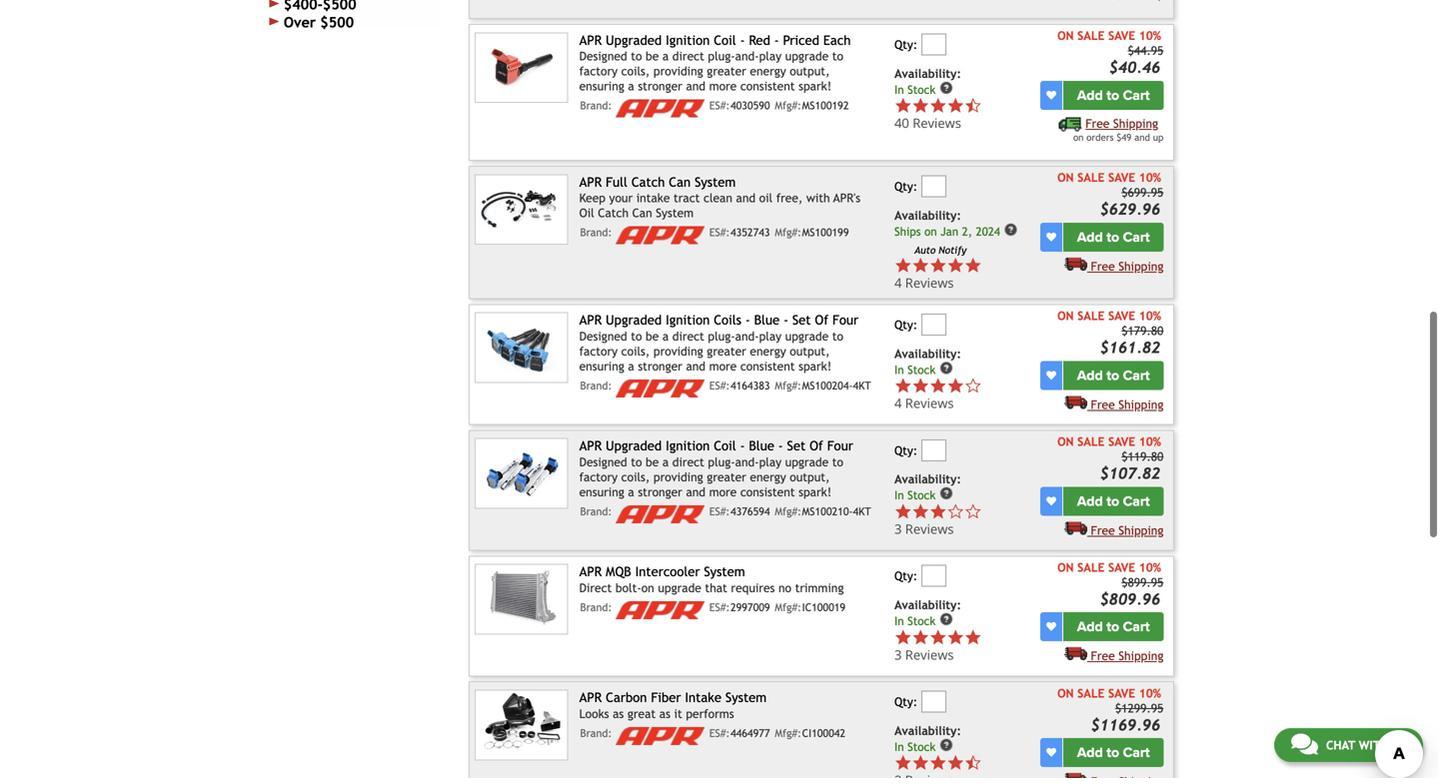 Task type: locate. For each thing, give the bounding box(es) containing it.
4 on from the top
[[1058, 435, 1074, 449]]

qty: for $809.96
[[895, 570, 918, 584]]

1 coils, from the top
[[621, 64, 650, 78]]

sale inside on sale save 10% $44.95 $40.46
[[1078, 29, 1105, 43]]

2 ignition from the top
[[666, 313, 710, 328]]

$809.96
[[1100, 591, 1161, 609]]

factory right es#4030590 - ms100192 - apr upgraded ignition coil - red - priced each  - designed to be a direct plug-and-play upgrade to factory coils, providing greater energy output, ensuring a stronger and more consistent spark! - apr - audi volkswagen 'image'
[[579, 64, 618, 78]]

availability: for $1169.96
[[895, 724, 961, 738]]

stronger for 3 reviews
[[638, 485, 683, 499]]

1 factory from the top
[[579, 64, 618, 78]]

direct down apr upgraded ignition coils - blue - set of four 'link' at the top
[[673, 329, 705, 343]]

output, inside apr upgraded ignition coil - red - priced each designed to be a direct plug-and-play upgrade to factory coils, providing greater energy output, ensuring a stronger and more consistent spark!
[[790, 64, 830, 78]]

1 3 reviews link from the top
[[895, 503, 1037, 538]]

save inside on sale save 10% $1299.95 $1169.96
[[1109, 687, 1136, 701]]

1 vertical spatial 4
[[895, 394, 902, 412]]

1 vertical spatial play
[[759, 329, 782, 343]]

upgraded inside "apr upgraded ignition coil - blue - set of four designed to be a direct plug-and-play upgrade to factory coils, providing greater energy output, ensuring a stronger and more consistent spark!"
[[606, 439, 662, 454]]

1 vertical spatial question sign image
[[939, 361, 953, 375]]

free shipping image for $40.46
[[1059, 118, 1082, 132]]

stock for $161.82
[[908, 363, 936, 377]]

on inside availability: ships on jan 2, 2024
[[925, 225, 937, 238]]

1 add to cart button from the top
[[1064, 81, 1164, 110]]

2 greater from the top
[[707, 344, 747, 358]]

1 vertical spatial add to wish list image
[[1047, 622, 1057, 632]]

apr right es#4030590 - ms100192 - apr upgraded ignition coil - red - priced each  - designed to be a direct plug-and-play upgrade to factory coils, providing greater energy output, ensuring a stronger and more consistent spark! - apr - audi volkswagen 'image'
[[579, 32, 602, 48]]

on inside on sale save 10% $44.95 $40.46
[[1058, 29, 1074, 43]]

1 vertical spatial four
[[827, 439, 853, 454]]

designed right es#4030590 - ms100192 - apr upgraded ignition coil - red - priced each  - designed to be a direct plug-and-play upgrade to factory coils, providing greater energy output, ensuring a stronger and more consistent spark! - apr - audi volkswagen 'image'
[[579, 49, 627, 63]]

availability: for $107.82
[[895, 473, 961, 487]]

apr - corporate logo image down apr upgraded ignition coils - blue - set of four designed to be a direct plug-and-play upgrade to factory coils, providing greater energy output, ensuring a stronger and more consistent spark!
[[616, 380, 705, 398]]

0 vertical spatial and-
[[735, 49, 759, 63]]

2 free shipping from the top
[[1091, 398, 1164, 412]]

save for $629.96
[[1109, 171, 1136, 185]]

upgraded inside apr upgraded ignition coil - red - priced each designed to be a direct plug-and-play upgrade to factory coils, providing greater energy output, ensuring a stronger and more consistent spark!
[[606, 32, 662, 48]]

cart down $1169.96
[[1123, 745, 1150, 762]]

apr up looks
[[579, 690, 602, 706]]

10% for $40.46
[[1139, 29, 1162, 43]]

set for 4
[[793, 313, 811, 328]]

energy inside "apr upgraded ignition coil - blue - set of four designed to be a direct plug-and-play upgrade to factory coils, providing greater energy output, ensuring a stronger and more consistent spark!"
[[750, 470, 786, 484]]

0 horizontal spatial with
[[807, 191, 830, 205]]

spark! up "ms100204-"
[[799, 359, 832, 373]]

1 be from the top
[[646, 49, 659, 63]]

on inside on sale save 10% $1299.95 $1169.96
[[1058, 687, 1074, 701]]

free down the $629.96
[[1091, 259, 1115, 273]]

2 consistent from the top
[[741, 359, 795, 373]]

add to cart
[[1077, 87, 1150, 104], [1077, 229, 1150, 246], [1077, 367, 1150, 384], [1077, 493, 1150, 510], [1077, 619, 1150, 636], [1077, 745, 1150, 762]]

on left jan
[[925, 225, 937, 238]]

upgraded inside apr upgraded ignition coils - blue - set of four designed to be a direct plug-and-play upgrade to factory coils, providing greater energy output, ensuring a stronger and more consistent spark!
[[606, 313, 662, 328]]

auto notify
[[915, 244, 967, 256]]

es#: down the performs on the bottom of the page
[[709, 728, 730, 740]]

0 vertical spatial 3 reviews
[[895, 520, 954, 538]]

output, for 4 reviews
[[790, 344, 830, 358]]

1 vertical spatial coils,
[[621, 344, 650, 358]]

on sale save 10% $1299.95 $1169.96
[[1058, 687, 1164, 735]]

stronger
[[638, 79, 683, 93], [638, 359, 683, 373], [638, 485, 683, 499]]

shipping
[[1114, 116, 1159, 130], [1119, 259, 1164, 273], [1119, 398, 1164, 412], [1119, 524, 1164, 538], [1119, 649, 1164, 663]]

save up '$119.80'
[[1109, 435, 1136, 449]]

stronger down apr upgraded ignition coil - blue - set of four link
[[638, 485, 683, 499]]

1 es#: from the top
[[709, 100, 730, 112]]

ignition
[[666, 32, 710, 48], [666, 313, 710, 328], [666, 439, 710, 454]]

and- inside apr upgraded ignition coils - blue - set of four designed to be a direct plug-and-play upgrade to factory coils, providing greater energy output, ensuring a stronger and more consistent spark!
[[735, 329, 759, 343]]

and left the oil
[[736, 191, 756, 205]]

coils, down apr upgraded ignition coils - blue - set of four 'link' at the top
[[621, 344, 650, 358]]

apr carbon fiber intake system looks as great as it performs
[[579, 690, 767, 721]]

as
[[613, 707, 624, 721], [660, 707, 671, 721]]

2 vertical spatial be
[[646, 455, 659, 469]]

cart down $107.82
[[1123, 493, 1150, 510]]

1 ignition from the top
[[666, 32, 710, 48]]

upgrade inside "apr upgraded ignition coil - blue - set of four designed to be a direct plug-and-play upgrade to factory coils, providing greater energy output, ensuring a stronger and more consistent spark!"
[[785, 455, 829, 469]]

4 cart from the top
[[1123, 493, 1150, 510]]

apr for $40.46
[[579, 32, 602, 48]]

set inside "apr upgraded ignition coil - blue - set of four designed to be a direct plug-and-play upgrade to factory coils, providing greater energy output, ensuring a stronger and more consistent spark!"
[[787, 439, 806, 454]]

availability: inside availability: ships on jan 2, 2024
[[895, 208, 961, 222]]

in for $40.46
[[895, 83, 904, 96]]

sale up $107.82
[[1078, 435, 1105, 449]]

0 vertical spatial coil
[[714, 32, 736, 48]]

free shipping image for $629.96
[[1065, 257, 1088, 271]]

1 horizontal spatial can
[[669, 174, 691, 190]]

and- for 4 reviews
[[735, 329, 759, 343]]

6 save from the top
[[1109, 687, 1136, 701]]

blue for 4 reviews
[[754, 313, 780, 328]]

add to cart button for $809.96
[[1064, 613, 1164, 642]]

1 free shipping image from the top
[[1065, 521, 1088, 535]]

factory inside "apr upgraded ignition coil - blue - set of four designed to be a direct plug-and-play upgrade to factory coils, providing greater energy output, ensuring a stronger and more consistent spark!"
[[579, 470, 618, 484]]

energy inside apr upgraded ignition coil - red - priced each designed to be a direct plug-and-play upgrade to factory coils, providing greater energy output, ensuring a stronger and more consistent spark!
[[750, 64, 786, 78]]

2 vertical spatial question sign image
[[939, 739, 953, 753]]

1 save from the top
[[1109, 29, 1136, 43]]

2 vertical spatial energy
[[750, 470, 786, 484]]

4 3 reviews link from the top
[[895, 646, 982, 664]]

add down "on sale save 10% $119.80 $107.82"
[[1077, 493, 1103, 510]]

save for $1169.96
[[1109, 687, 1136, 701]]

-
[[740, 32, 745, 48], [774, 32, 779, 48], [746, 313, 750, 328], [784, 313, 789, 328], [740, 439, 745, 454], [779, 439, 783, 454]]

1 vertical spatial plug-
[[708, 329, 735, 343]]

a
[[663, 49, 669, 63], [628, 79, 634, 93], [663, 329, 669, 343], [628, 359, 634, 373], [663, 455, 669, 469], [628, 485, 634, 499]]

free shipping image for $1169.96
[[1065, 773, 1088, 779]]

0 vertical spatial set
[[793, 313, 811, 328]]

free for $107.82
[[1091, 524, 1115, 538]]

1 vertical spatial 4kt
[[853, 506, 871, 518]]

2 qty: from the top
[[895, 179, 918, 193]]

sale for $107.82
[[1078, 435, 1105, 449]]

play inside "apr upgraded ignition coil - blue - set of four designed to be a direct plug-and-play upgrade to factory coils, providing greater energy output, ensuring a stronger and more consistent spark!"
[[759, 455, 782, 469]]

1 vertical spatial more
[[709, 359, 737, 373]]

4 sale from the top
[[1078, 435, 1105, 449]]

1 more from the top
[[709, 79, 737, 93]]

factory right es#4376594 - ms100210-4kt - apr upgraded ignition coil - blue - set of four - designed to be a direct plug-and-play upgrade to factory coils, providing greater energy output, ensuring a stronger and more consistent spark! - apr - audi volkswagen image
[[579, 470, 618, 484]]

es#: for $809.96
[[709, 602, 730, 614]]

1 output, from the top
[[790, 64, 830, 78]]

3
[[895, 520, 902, 538], [895, 646, 902, 664]]

5 on from the top
[[1058, 561, 1074, 575]]

direct inside apr upgraded ignition coils - blue - set of four designed to be a direct plug-and-play upgrade to factory coils, providing greater energy output, ensuring a stronger and more consistent spark!
[[673, 329, 705, 343]]

free shipping image
[[1059, 118, 1082, 132], [1065, 257, 1088, 271], [1065, 395, 1088, 409], [1065, 647, 1088, 661]]

question sign image
[[1004, 223, 1018, 237], [939, 361, 953, 375], [939, 613, 953, 627]]

apr inside apr upgraded ignition coil - red - priced each designed to be a direct plug-and-play upgrade to factory coils, providing greater energy output, ensuring a stronger and more consistent spark!
[[579, 32, 602, 48]]

mfg#: left ms100192 at the right
[[775, 100, 802, 112]]

5 apr - corporate logo image from the top
[[616, 602, 705, 620]]

1 vertical spatial coil
[[714, 439, 736, 454]]

stronger down apr upgraded ignition coils - blue - set of four 'link' at the top
[[638, 359, 683, 373]]

save up $699.95
[[1109, 171, 1136, 185]]

comments image
[[1291, 733, 1318, 757]]

greater down apr upgraded ignition coil - red - priced each link on the top
[[707, 64, 747, 78]]

1 horizontal spatial as
[[660, 707, 671, 721]]

greater for 3
[[707, 470, 747, 484]]

half star image
[[965, 97, 982, 114], [965, 755, 982, 772]]

free shipping for $629.96
[[1091, 259, 1164, 273]]

2 vertical spatial on
[[641, 581, 654, 595]]

mfg#: for $809.96
[[775, 602, 802, 614]]

shipping up $899.95
[[1119, 524, 1164, 538]]

save inside "on sale save 10% $899.95 $809.96"
[[1109, 561, 1136, 575]]

brand: for $1169.96
[[580, 728, 612, 740]]

40 reviews link
[[895, 97, 1037, 132], [895, 114, 982, 132]]

1 vertical spatial with
[[1359, 739, 1389, 753]]

add to cart for $161.82
[[1077, 367, 1150, 384]]

sale inside "on sale save 10% $899.95 $809.96"
[[1078, 561, 1105, 575]]

add to wish list image
[[1047, 232, 1057, 242], [1047, 371, 1057, 381], [1047, 497, 1057, 507], [1047, 748, 1057, 758]]

designed right es#4376594 - ms100210-4kt - apr upgraded ignition coil - blue - set of four - designed to be a direct plug-and-play upgrade to factory coils, providing greater energy output, ensuring a stronger and more consistent spark! - apr - audi volkswagen image
[[579, 455, 627, 469]]

2 availability: in stock from the top
[[895, 347, 961, 377]]

four
[[833, 313, 859, 328], [827, 439, 853, 454]]

direct inside "apr upgraded ignition coil - blue - set of four designed to be a direct plug-and-play upgrade to factory coils, providing greater energy output, ensuring a stronger and more consistent spark!"
[[673, 455, 705, 469]]

5 in from the top
[[895, 741, 904, 754]]

0 vertical spatial factory
[[579, 64, 618, 78]]

more up 4376594
[[709, 485, 737, 499]]

1 vertical spatial be
[[646, 329, 659, 343]]

consistent inside apr upgraded ignition coil - red - priced each designed to be a direct plug-and-play upgrade to factory coils, providing greater energy output, ensuring a stronger and more consistent spark!
[[741, 79, 795, 93]]

plug- down apr upgraded ignition coils - blue - set of four 'link' at the top
[[708, 329, 735, 343]]

1 sale from the top
[[1078, 29, 1105, 43]]

designed
[[579, 49, 627, 63], [579, 329, 627, 343], [579, 455, 627, 469]]

1 vertical spatial direct
[[673, 329, 705, 343]]

greater inside apr upgraded ignition coils - blue - set of four designed to be a direct plug-and-play upgrade to factory coils, providing greater energy output, ensuring a stronger and more consistent spark!
[[707, 344, 747, 358]]

in for $107.82
[[895, 489, 904, 503]]

save
[[1109, 29, 1136, 43], [1109, 171, 1136, 185], [1109, 309, 1136, 323], [1109, 435, 1136, 449], [1109, 561, 1136, 575], [1109, 687, 1136, 701]]

spark! inside "apr upgraded ignition coil - blue - set of four designed to be a direct plug-and-play upgrade to factory coils, providing greater energy output, ensuring a stronger and more consistent spark!"
[[799, 485, 832, 499]]

es#: for $107.82
[[709, 506, 730, 518]]

apr for $107.82
[[579, 439, 602, 454]]

stronger inside apr upgraded ignition coil - red - priced each designed to be a direct plug-and-play upgrade to factory coils, providing greater energy output, ensuring a stronger and more consistent spark!
[[638, 79, 683, 93]]

ensuring inside apr upgraded ignition coils - blue - set of four designed to be a direct plug-and-play upgrade to factory coils, providing greater energy output, ensuring a stronger and more consistent spark!
[[579, 359, 625, 373]]

more inside "apr upgraded ignition coil - blue - set of four designed to be a direct plug-and-play upgrade to factory coils, providing greater energy output, ensuring a stronger and more consistent spark!"
[[709, 485, 737, 499]]

add to cart down $107.82
[[1077, 493, 1150, 510]]

es#: down that
[[709, 602, 730, 614]]

1 horizontal spatial on
[[925, 225, 937, 238]]

no
[[779, 581, 792, 595]]

3 es#: from the top
[[709, 380, 730, 392]]

direct inside apr upgraded ignition coil - red - priced each designed to be a direct plug-and-play upgrade to factory coils, providing greater energy output, ensuring a stronger and more consistent spark!
[[673, 49, 705, 63]]

0 vertical spatial more
[[709, 79, 737, 93]]

4
[[895, 274, 902, 292], [895, 394, 902, 412]]

0 vertical spatial ignition
[[666, 32, 710, 48]]

coils, down apr upgraded ignition coil - red - priced each link on the top
[[621, 64, 650, 78]]

output,
[[790, 64, 830, 78], [790, 344, 830, 358], [790, 470, 830, 484]]

reviews for $107.82
[[905, 520, 954, 538]]

ignition inside "apr upgraded ignition coil - blue - set of four designed to be a direct plug-and-play upgrade to factory coils, providing greater energy output, ensuring a stronger and more consistent spark!"
[[666, 439, 710, 454]]

output, inside "apr upgraded ignition coil - blue - set of four designed to be a direct plug-and-play upgrade to factory coils, providing greater energy output, ensuring a stronger and more consistent spark!"
[[790, 470, 830, 484]]

mfg#: right 4376594
[[775, 506, 802, 518]]

energy inside apr upgraded ignition coils - blue - set of four designed to be a direct plug-and-play upgrade to factory coils, providing greater energy output, ensuring a stronger and more consistent spark!
[[750, 344, 786, 358]]

10% up $699.95
[[1139, 171, 1162, 185]]

0 vertical spatial add to wish list image
[[1047, 90, 1057, 100]]

4 availability: from the top
[[895, 473, 961, 487]]

consistent inside "apr upgraded ignition coil - blue - set of four designed to be a direct plug-and-play upgrade to factory coils, providing greater energy output, ensuring a stronger and more consistent spark!"
[[741, 485, 795, 499]]

to down $809.96
[[1107, 619, 1120, 636]]

6 add to cart from the top
[[1077, 745, 1150, 762]]

ensuring for 3 reviews
[[579, 485, 625, 499]]

consistent
[[741, 79, 795, 93], [741, 359, 795, 373], [741, 485, 795, 499]]

4376594
[[731, 506, 770, 518]]

5 save from the top
[[1109, 561, 1136, 575]]

spark! inside apr upgraded ignition coils - blue - set of four designed to be a direct plug-and-play upgrade to factory coils, providing greater energy output, ensuring a stronger and more consistent spark!
[[799, 359, 832, 373]]

3 add to cart button from the top
[[1064, 361, 1164, 390]]

2 add from the top
[[1077, 229, 1103, 246]]

3 designed from the top
[[579, 455, 627, 469]]

greater down apr upgraded ignition coil - blue - set of four link
[[707, 470, 747, 484]]

3 availability: from the top
[[895, 347, 961, 361]]

1 vertical spatial designed
[[579, 329, 627, 343]]

add to cart down $809.96
[[1077, 619, 1150, 636]]

1 add to cart from the top
[[1077, 87, 1150, 104]]

as left it
[[660, 707, 671, 721]]

with
[[807, 191, 830, 205], [1359, 739, 1389, 753]]

shipping up $49
[[1114, 116, 1159, 130]]

on for $107.82
[[1058, 435, 1074, 449]]

add to cart button down $107.82
[[1064, 487, 1164, 516]]

2 vertical spatial spark!
[[799, 485, 832, 499]]

plug-
[[708, 49, 735, 63], [708, 329, 735, 343], [708, 455, 735, 469]]

mfg#: down free, on the right of page
[[775, 227, 802, 239]]

intercooler
[[635, 564, 700, 580]]

0 vertical spatial 4 reviews
[[895, 274, 954, 292]]

1 coil from the top
[[714, 32, 736, 48]]

apr inside apr carbon fiber intake system looks as great as it performs
[[579, 690, 602, 706]]

1 vertical spatial spark!
[[799, 359, 832, 373]]

0 vertical spatial coils,
[[621, 64, 650, 78]]

2 half star image from the top
[[965, 755, 982, 772]]

energy
[[750, 64, 786, 78], [750, 344, 786, 358], [750, 470, 786, 484]]

1 energy from the top
[[750, 64, 786, 78]]

$699.95
[[1122, 186, 1164, 200]]

over $500
[[284, 14, 354, 31]]

question sign image
[[939, 81, 953, 95], [939, 487, 953, 501], [939, 739, 953, 753]]

3 ensuring from the top
[[579, 485, 625, 499]]

0 vertical spatial 4kt
[[853, 380, 871, 392]]

4kt
[[853, 380, 871, 392], [853, 506, 871, 518]]

0 vertical spatial play
[[759, 49, 782, 63]]

apr mqb intercooler system direct bolt-on upgrade that requires no trimming
[[579, 564, 844, 595]]

apr upgraded ignition coils - blue - set of four link
[[579, 313, 859, 328]]

2 3 from the top
[[895, 646, 902, 664]]

blue for 3 reviews
[[749, 439, 775, 454]]

in
[[895, 83, 904, 96], [895, 363, 904, 377], [895, 489, 904, 503], [895, 615, 904, 628], [895, 741, 904, 754]]

6 cart from the top
[[1123, 745, 1150, 762]]

4 free shipping from the top
[[1091, 649, 1164, 663]]

be inside "apr upgraded ignition coil - blue - set of four designed to be a direct plug-and-play upgrade to factory coils, providing greater energy output, ensuring a stronger and more consistent spark!"
[[646, 455, 659, 469]]

upgraded
[[606, 32, 662, 48], [606, 313, 662, 328], [606, 439, 662, 454]]

2 spark! from the top
[[799, 359, 832, 373]]

on left the orders on the top right
[[1074, 132, 1084, 143]]

0 vertical spatial catch
[[632, 174, 665, 190]]

providing down apr upgraded ignition coil - red - priced each link on the top
[[654, 64, 703, 78]]

1 40 reviews link from the top
[[895, 97, 1037, 132]]

0 vertical spatial 3
[[895, 520, 902, 538]]

None text field
[[921, 175, 946, 197], [921, 314, 946, 336], [921, 440, 946, 462], [921, 175, 946, 197], [921, 314, 946, 336], [921, 440, 946, 462]]

coil down 4164383
[[714, 439, 736, 454]]

1 play from the top
[[759, 49, 782, 63]]

ignition inside apr upgraded ignition coil - red - priced each designed to be a direct plug-and-play upgrade to factory coils, providing greater energy output, ensuring a stronger and more consistent spark!
[[666, 32, 710, 48]]

qty:
[[895, 37, 918, 51], [895, 179, 918, 193], [895, 318, 918, 332], [895, 444, 918, 458], [895, 570, 918, 584], [895, 695, 918, 709]]

add to wish list image
[[1047, 90, 1057, 100], [1047, 622, 1057, 632]]

free shipping image down on sale save 10% $1299.95 $1169.96
[[1065, 773, 1088, 779]]

and inside "apr full catch can system keep your intake tract clean and oil free, with apr's oil catch can system"
[[736, 191, 756, 205]]

priced
[[783, 32, 820, 48]]

auto
[[915, 244, 936, 256]]

1 vertical spatial 4 reviews
[[895, 394, 954, 412]]

es#:
[[709, 100, 730, 112], [709, 227, 730, 239], [709, 380, 730, 392], [709, 506, 730, 518], [709, 602, 730, 614], [709, 728, 730, 740]]

es#4352743 - ms100199 - apr full catch can system  - keep your intake tract clean and oil free, with apr's oil catch can system - apr - audi volkswagen image
[[475, 174, 568, 245]]

6 qty: from the top
[[895, 695, 918, 709]]

free shipping image
[[1065, 521, 1088, 535], [1065, 773, 1088, 779]]

3 spark! from the top
[[799, 485, 832, 499]]

add for $40.46
[[1077, 87, 1103, 104]]

on inside "on sale save 10% $899.95 $809.96"
[[1058, 561, 1074, 575]]

0 vertical spatial spark!
[[799, 79, 832, 93]]

es#: left 4030590
[[709, 100, 730, 112]]

apr carbon fiber intake system link
[[579, 690, 767, 706]]

2 vertical spatial question sign image
[[939, 613, 953, 627]]

0 horizontal spatial catch
[[598, 206, 629, 220]]

1 vertical spatial can
[[632, 206, 652, 220]]

1 vertical spatial greater
[[707, 344, 747, 358]]

10% for $107.82
[[1139, 435, 1162, 449]]

empty star image
[[965, 377, 982, 395], [947, 503, 965, 521]]

output, inside apr upgraded ignition coils - blue - set of four designed to be a direct plug-and-play upgrade to factory coils, providing greater energy output, ensuring a stronger and more consistent spark!
[[790, 344, 830, 358]]

0 vertical spatial ensuring
[[579, 79, 625, 93]]

on inside the free shipping on orders $49 and up
[[1074, 132, 1084, 143]]

direct down apr upgraded ignition coil - blue - set of four link
[[673, 455, 705, 469]]

add for $809.96
[[1077, 619, 1103, 636]]

4 10% from the top
[[1139, 435, 1162, 449]]

2 add to wish list image from the top
[[1047, 371, 1057, 381]]

1 vertical spatial energy
[[750, 344, 786, 358]]

1 vertical spatial blue
[[749, 439, 775, 454]]

add for $161.82
[[1077, 367, 1103, 384]]

10% up $1299.95
[[1139, 687, 1162, 701]]

coils, inside apr upgraded ignition coils - blue - set of four designed to be a direct plug-and-play upgrade to factory coils, providing greater energy output, ensuring a stronger and more consistent spark!
[[621, 344, 650, 358]]

system
[[695, 174, 736, 190], [656, 206, 694, 220], [704, 564, 745, 580], [726, 690, 767, 706]]

add to wish list image for $107.82
[[1047, 497, 1057, 507]]

0 vertical spatial providing
[[654, 64, 703, 78]]

more
[[709, 79, 737, 93], [709, 359, 737, 373], [709, 485, 737, 499]]

4 brand: from the top
[[580, 506, 612, 518]]

3 providing from the top
[[654, 470, 703, 484]]

free shipping down the $629.96
[[1091, 259, 1164, 273]]

factory right es#4164383 - ms100204-4kt - apr upgraded ignition coils - blue - set of four - designed to be a direct plug-and-play upgrade to factory coils, providing greater energy output, ensuring a stronger and more consistent spark! - apr - audi volkswagen image
[[579, 344, 618, 358]]

save for $809.96
[[1109, 561, 1136, 575]]

plug- down apr upgraded ignition coil - red - priced each link on the top
[[708, 49, 735, 63]]

availability: in stock
[[895, 66, 961, 96], [895, 347, 961, 377], [895, 473, 961, 503], [895, 598, 961, 628], [895, 724, 961, 754]]

free shipping for $809.96
[[1091, 649, 1164, 663]]

on for $629.96
[[1058, 171, 1074, 185]]

factory inside apr upgraded ignition coils - blue - set of four designed to be a direct plug-and-play upgrade to factory coils, providing greater energy output, ensuring a stronger and more consistent spark!
[[579, 344, 618, 358]]

set inside apr upgraded ignition coils - blue - set of four designed to be a direct plug-and-play upgrade to factory coils, providing greater energy output, ensuring a stronger and more consistent spark!
[[793, 313, 811, 328]]

apr - corporate logo image for $809.96
[[616, 602, 705, 620]]

1 vertical spatial 3
[[895, 646, 902, 664]]

1 vertical spatial stronger
[[638, 359, 683, 373]]

es#: for $40.46
[[709, 100, 730, 112]]

brand: down direct
[[580, 602, 612, 614]]

add to cart button
[[1064, 81, 1164, 110], [1064, 223, 1164, 252], [1064, 361, 1164, 390], [1064, 487, 1164, 516], [1064, 613, 1164, 642], [1064, 739, 1164, 768]]

2 vertical spatial ensuring
[[579, 485, 625, 499]]

5 es#: from the top
[[709, 602, 730, 614]]

1 direct from the top
[[673, 49, 705, 63]]

and- down coils
[[735, 329, 759, 343]]

add for $107.82
[[1077, 493, 1103, 510]]

3 stronger from the top
[[638, 485, 683, 499]]

1 vertical spatial output,
[[790, 344, 830, 358]]

mfg#: right 4164383
[[775, 380, 802, 392]]

2 vertical spatial and-
[[735, 455, 759, 469]]

coils, inside apr upgraded ignition coil - red - priced each designed to be a direct plug-and-play upgrade to factory coils, providing greater energy output, ensuring a stronger and more consistent spark!
[[621, 64, 650, 78]]

1 vertical spatial upgraded
[[606, 313, 662, 328]]

6 apr - corporate logo image from the top
[[616, 728, 705, 746]]

2 vertical spatial greater
[[707, 470, 747, 484]]

sale for $1169.96
[[1078, 687, 1105, 701]]

ensuring right es#4164383 - ms100204-4kt - apr upgraded ignition coils - blue - set of four - designed to be a direct plug-and-play upgrade to factory coils, providing greater energy output, ensuring a stronger and more consistent spark! - apr - audi volkswagen image
[[579, 359, 625, 373]]

10% inside "on sale save 10% $899.95 $809.96"
[[1139, 561, 1162, 575]]

trimming
[[795, 581, 844, 595]]

four inside apr upgraded ignition coils - blue - set of four designed to be a direct plug-and-play upgrade to factory coils, providing greater energy output, ensuring a stronger and more consistent spark!
[[833, 313, 859, 328]]

0 horizontal spatial on
[[641, 581, 654, 595]]

1 vertical spatial 3 reviews
[[895, 646, 954, 664]]

star image
[[895, 97, 912, 114], [930, 97, 947, 114], [895, 257, 912, 274], [965, 257, 982, 274], [895, 377, 912, 395], [912, 377, 930, 395], [930, 377, 947, 395], [930, 503, 947, 521], [912, 629, 930, 647], [912, 755, 930, 772], [930, 755, 947, 772], [947, 755, 965, 772]]

3 consistent from the top
[[741, 485, 795, 499]]

0 horizontal spatial as
[[613, 707, 624, 721]]

with inside "apr full catch can system keep your intake tract clean and oil free, with apr's oil catch can system"
[[807, 191, 830, 205]]

4 reviews link
[[895, 239, 1037, 292], [895, 274, 982, 292], [895, 377, 1037, 412], [895, 394, 982, 412]]

0 vertical spatial can
[[669, 174, 691, 190]]

2 availability: from the top
[[895, 208, 961, 222]]

es#4376594 - ms100210-4kt - apr upgraded ignition coil - blue - set of four - designed to be a direct plug-and-play upgrade to factory coils, providing greater energy output, ensuring a stronger and more consistent spark! - apr - audi volkswagen image
[[475, 439, 568, 509]]

2 ensuring from the top
[[579, 359, 625, 373]]

10% inside "on sale save 10% $119.80 $107.82"
[[1139, 435, 1162, 449]]

2 save from the top
[[1109, 171, 1136, 185]]

greater down coils
[[707, 344, 747, 358]]

1 apr from the top
[[579, 32, 602, 48]]

0 vertical spatial on
[[1074, 132, 1084, 143]]

with left us
[[1359, 739, 1389, 753]]

apr - corporate logo image for $161.82
[[616, 380, 705, 398]]

play up the es#: 4164383 mfg#: ms100204-4kt
[[759, 329, 782, 343]]

system up that
[[704, 564, 745, 580]]

3 stock from the top
[[908, 489, 936, 503]]

spark! up ms100210-
[[799, 485, 832, 499]]

system down tract
[[656, 206, 694, 220]]

0 vertical spatial be
[[646, 49, 659, 63]]

1 10% from the top
[[1139, 29, 1162, 43]]

upgraded for 3
[[606, 439, 662, 454]]

0 vertical spatial half star image
[[965, 97, 982, 114]]

4 add to cart from the top
[[1077, 493, 1150, 510]]

2 vertical spatial consistent
[[741, 485, 795, 499]]

0 vertical spatial question sign image
[[1004, 223, 1018, 237]]

0 vertical spatial 4
[[895, 274, 902, 292]]

2 vertical spatial output,
[[790, 470, 830, 484]]

2 mfg#: from the top
[[775, 227, 802, 239]]

1 vertical spatial providing
[[654, 344, 703, 358]]

bolt-
[[616, 581, 641, 595]]

save up $179.80
[[1109, 309, 1136, 323]]

free shipping image up on sale save 10% $1299.95 $1169.96
[[1065, 647, 1088, 661]]

jan
[[941, 225, 959, 238]]

apr inside "apr upgraded ignition coil - blue - set of four designed to be a direct plug-and-play upgrade to factory coils, providing greater energy output, ensuring a stronger and more consistent spark!"
[[579, 439, 602, 454]]

sale inside "on sale save 10% $119.80 $107.82"
[[1078, 435, 1105, 449]]

question sign image for 40 reviews
[[939, 81, 953, 95]]

2 vertical spatial stronger
[[638, 485, 683, 499]]

brand: for $107.82
[[580, 506, 612, 518]]

save inside on sale save 10% $44.95 $40.46
[[1109, 29, 1136, 43]]

apr - corporate logo image
[[616, 100, 705, 118], [616, 227, 705, 245], [616, 380, 705, 398], [616, 506, 705, 524], [616, 602, 705, 620], [616, 728, 705, 746]]

10% up $899.95
[[1139, 561, 1162, 575]]

1 on from the top
[[1058, 29, 1074, 43]]

providing inside "apr upgraded ignition coil - blue - set of four designed to be a direct plug-and-play upgrade to factory coils, providing greater energy output, ensuring a stronger and more consistent spark!"
[[654, 470, 703, 484]]

play up es#: 4376594 mfg#: ms100210-4kt
[[759, 455, 782, 469]]

cart down "$40.46"
[[1123, 87, 1150, 104]]

2 vertical spatial factory
[[579, 470, 618, 484]]

free up the orders on the top right
[[1086, 116, 1110, 130]]

10% for $809.96
[[1139, 561, 1162, 575]]

1 4kt from the top
[[853, 380, 871, 392]]

four inside "apr upgraded ignition coil - blue - set of four designed to be a direct plug-and-play upgrade to factory coils, providing greater energy output, ensuring a stronger and more consistent spark!"
[[827, 439, 853, 454]]

brand: for $629.96
[[580, 227, 612, 239]]

stock for $809.96
[[908, 615, 936, 628]]

ensuring inside apr upgraded ignition coil - red - priced each designed to be a direct plug-and-play upgrade to factory coils, providing greater energy output, ensuring a stronger and more consistent spark!
[[579, 79, 625, 93]]

on down the apr mqb intercooler system link
[[641, 581, 654, 595]]

es#4164383 - ms100204-4kt - apr upgraded ignition coils - blue - set of four - designed to be a direct plug-and-play upgrade to factory coils, providing greater energy output, ensuring a stronger and more consistent spark! - apr - audi volkswagen image
[[475, 313, 568, 383]]

brand: for $809.96
[[580, 602, 612, 614]]

add down on sale save 10% $179.80 $161.82
[[1077, 367, 1103, 384]]

10% inside on sale save 10% $44.95 $40.46
[[1139, 29, 1162, 43]]

10%
[[1139, 29, 1162, 43], [1139, 171, 1162, 185], [1139, 309, 1162, 323], [1139, 435, 1162, 449], [1139, 561, 1162, 575], [1139, 687, 1162, 701]]

intake
[[685, 690, 722, 706]]

1 designed from the top
[[579, 49, 627, 63]]

brand: for $40.46
[[580, 100, 612, 112]]

stronger inside "apr upgraded ignition coil - blue - set of four designed to be a direct plug-and-play upgrade to factory coils, providing greater energy output, ensuring a stronger and more consistent spark!"
[[638, 485, 683, 499]]

1 vertical spatial question sign image
[[939, 487, 953, 501]]

availability:
[[895, 66, 961, 80], [895, 208, 961, 222], [895, 347, 961, 361], [895, 473, 961, 487], [895, 598, 961, 612], [895, 724, 961, 738]]

3 brand: from the top
[[580, 380, 612, 392]]

can
[[669, 174, 691, 190], [632, 206, 652, 220]]

designed inside "apr upgraded ignition coil - blue - set of four designed to be a direct plug-and-play upgrade to factory coils, providing greater energy output, ensuring a stronger and more consistent spark!"
[[579, 455, 627, 469]]

5 apr from the top
[[579, 564, 602, 580]]

requires
[[731, 581, 775, 595]]

free shipping up $899.95
[[1091, 524, 1164, 538]]

free
[[1086, 116, 1110, 130], [1091, 259, 1115, 273], [1091, 398, 1115, 412], [1091, 524, 1115, 538], [1091, 649, 1115, 663]]

mfg#: for $107.82
[[775, 506, 802, 518]]

5 10% from the top
[[1139, 561, 1162, 575]]

apr inside apr mqb intercooler system direct bolt-on upgrade that requires no trimming
[[579, 564, 602, 580]]

2 vertical spatial providing
[[654, 470, 703, 484]]

availability: for $809.96
[[895, 598, 961, 612]]

and- inside "apr upgraded ignition coil - blue - set of four designed to be a direct plug-and-play upgrade to factory coils, providing greater energy output, ensuring a stronger and more consistent spark!"
[[735, 455, 759, 469]]

1 apr - corporate logo image from the top
[[616, 100, 705, 118]]

apr for $1169.96
[[579, 690, 602, 706]]

1 upgraded from the top
[[606, 32, 662, 48]]

play inside apr upgraded ignition coils - blue - set of four designed to be a direct plug-and-play upgrade to factory coils, providing greater energy output, ensuring a stronger and more consistent spark!
[[759, 329, 782, 343]]

0 vertical spatial empty star image
[[965, 377, 982, 395]]

$1299.95
[[1115, 702, 1164, 716]]

2024
[[976, 225, 1001, 238]]

providing down apr upgraded ignition coil - blue - set of four link
[[654, 470, 703, 484]]

sale inside on sale save 10% $699.95 $629.96
[[1078, 171, 1105, 185]]

tract
[[674, 191, 700, 205]]

add to cart button for $161.82
[[1064, 361, 1164, 390]]

5 add to cart button from the top
[[1064, 613, 1164, 642]]

save inside on sale save 10% $179.80 $161.82
[[1109, 309, 1136, 323]]

0 vertical spatial question sign image
[[939, 81, 953, 95]]

apr inside "apr full catch can system keep your intake tract clean and oil free, with apr's oil catch can system"
[[579, 174, 602, 190]]

2 4kt from the top
[[853, 506, 871, 518]]

save inside on sale save 10% $699.95 $629.96
[[1109, 171, 1136, 185]]

0 vertical spatial designed
[[579, 49, 627, 63]]

3 more from the top
[[709, 485, 737, 499]]

and- down apr upgraded ignition coil - blue - set of four link
[[735, 455, 759, 469]]

0 vertical spatial blue
[[754, 313, 780, 328]]

blue inside "apr upgraded ignition coil - blue - set of four designed to be a direct plug-and-play upgrade to factory coils, providing greater energy output, ensuring a stronger and more consistent spark!"
[[749, 439, 775, 454]]

1 vertical spatial empty star image
[[947, 503, 965, 521]]

free shipping
[[1091, 259, 1164, 273], [1091, 398, 1164, 412], [1091, 524, 1164, 538], [1091, 649, 1164, 663]]

cart down $161.82
[[1123, 367, 1150, 384]]

3 availability: in stock from the top
[[895, 473, 961, 503]]

2 question sign image from the top
[[939, 487, 953, 501]]

3 qty: from the top
[[895, 318, 918, 332]]

spark! inside apr upgraded ignition coil - red - priced each designed to be a direct plug-and-play upgrade to factory coils, providing greater energy output, ensuring a stronger and more consistent spark!
[[799, 79, 832, 93]]

3 upgraded from the top
[[606, 439, 662, 454]]

0 vertical spatial free shipping image
[[1065, 521, 1088, 535]]

be down apr upgraded ignition coils - blue - set of four 'link' at the top
[[646, 329, 659, 343]]

3 apr from the top
[[579, 313, 602, 328]]

add to wish list image for $629.96
[[1047, 232, 1057, 242]]

2 coils, from the top
[[621, 344, 650, 358]]

$119.80
[[1122, 450, 1164, 464]]

providing for 3 reviews
[[654, 470, 703, 484]]

add to cart down the $629.96
[[1077, 229, 1150, 246]]

1 vertical spatial on
[[925, 225, 937, 238]]

0 vertical spatial upgraded
[[606, 32, 662, 48]]

2 vertical spatial coils,
[[621, 470, 650, 484]]

0 vertical spatial stronger
[[638, 79, 683, 93]]

greater
[[707, 64, 747, 78], [707, 344, 747, 358], [707, 470, 747, 484]]

apr - corporate logo image for $107.82
[[616, 506, 705, 524]]

10% inside on sale save 10% $179.80 $161.82
[[1139, 309, 1162, 323]]

stronger for 4 reviews
[[638, 359, 683, 373]]

$40.46
[[1109, 59, 1161, 77]]

1 3 reviews from the top
[[895, 520, 954, 538]]

free shipping up '$119.80'
[[1091, 398, 1164, 412]]

on sale save 10% $119.80 $107.82
[[1058, 435, 1164, 483]]

1 4 from the top
[[895, 274, 902, 292]]

0 vertical spatial plug-
[[708, 49, 735, 63]]

1 vertical spatial ignition
[[666, 313, 710, 328]]

greater for 4
[[707, 344, 747, 358]]

cart down $809.96
[[1123, 619, 1150, 636]]

and
[[686, 79, 706, 93], [1135, 132, 1150, 143], [736, 191, 756, 205], [686, 359, 706, 373], [686, 485, 706, 499]]

sale up $161.82
[[1078, 309, 1105, 323]]

star image
[[912, 97, 930, 114], [947, 97, 965, 114], [912, 257, 930, 274], [930, 257, 947, 274], [947, 257, 965, 274], [947, 377, 965, 395], [895, 503, 912, 521], [912, 503, 930, 521], [895, 629, 912, 647], [930, 629, 947, 647], [947, 629, 965, 647], [965, 629, 982, 647], [895, 755, 912, 772]]

on for $1169.96
[[1058, 687, 1074, 701]]

sale inside on sale save 10% $1299.95 $1169.96
[[1078, 687, 1105, 701]]

1 vertical spatial factory
[[579, 344, 618, 358]]

shipping inside the free shipping on orders $49 and up
[[1114, 116, 1159, 130]]

10% inside on sale save 10% $1299.95 $1169.96
[[1139, 687, 1162, 701]]

add to cart up the free shipping on orders $49 and up
[[1077, 87, 1150, 104]]

2 and- from the top
[[735, 329, 759, 343]]

carbon
[[606, 690, 647, 706]]

4164383
[[731, 380, 770, 392]]

as down carbon
[[613, 707, 624, 721]]

coils, inside "apr upgraded ignition coil - blue - set of four designed to be a direct plug-and-play upgrade to factory coils, providing greater energy output, ensuring a stronger and more consistent spark!"
[[621, 470, 650, 484]]

stronger inside apr upgraded ignition coils - blue - set of four designed to be a direct plug-and-play upgrade to factory coils, providing greater energy output, ensuring a stronger and more consistent spark!
[[638, 359, 683, 373]]

play for 3 reviews
[[759, 455, 782, 469]]

it
[[674, 707, 682, 721]]

be for 3
[[646, 455, 659, 469]]

10% up $179.80
[[1139, 309, 1162, 323]]

with left apr's
[[807, 191, 830, 205]]

plug- inside "apr upgraded ignition coil - blue - set of four designed to be a direct plug-and-play upgrade to factory coils, providing greater energy output, ensuring a stronger and more consistent spark!"
[[708, 455, 735, 469]]

$1169.96
[[1091, 717, 1161, 735]]

energy up 4376594
[[750, 470, 786, 484]]

5 stock from the top
[[908, 741, 936, 754]]

es#: for $1169.96
[[709, 728, 730, 740]]

direct down apr upgraded ignition coil - red - priced each link on the top
[[673, 49, 705, 63]]

2 be from the top
[[646, 329, 659, 343]]

1 vertical spatial set
[[787, 439, 806, 454]]

designed for 3 reviews
[[579, 455, 627, 469]]

2 vertical spatial play
[[759, 455, 782, 469]]

brand: down the oil
[[580, 227, 612, 239]]

1 half star image from the top
[[965, 97, 982, 114]]

on
[[1074, 132, 1084, 143], [925, 225, 937, 238], [641, 581, 654, 595]]

on
[[1058, 29, 1074, 43], [1058, 171, 1074, 185], [1058, 309, 1074, 323], [1058, 435, 1074, 449], [1058, 561, 1074, 575], [1058, 687, 1074, 701]]

1 vertical spatial half star image
[[965, 755, 982, 772]]

2 add to cart from the top
[[1077, 229, 1150, 246]]

and- down "red"
[[735, 49, 759, 63]]

on for $40.46
[[1058, 29, 1074, 43]]

spark! for 4 reviews
[[799, 359, 832, 373]]

more for 4 reviews
[[709, 359, 737, 373]]

0 horizontal spatial can
[[632, 206, 652, 220]]

add to cart button down the $629.96
[[1064, 223, 1164, 252]]

ensuring for 4 reviews
[[579, 359, 625, 373]]

performs
[[686, 707, 734, 721]]

add down "on sale save 10% $899.95 $809.96"
[[1077, 619, 1103, 636]]

0 vertical spatial four
[[833, 313, 859, 328]]

and-
[[735, 49, 759, 63], [735, 329, 759, 343], [735, 455, 759, 469]]

question sign image for $809.96
[[939, 613, 953, 627]]

6 on from the top
[[1058, 687, 1074, 701]]

ms100210-
[[802, 506, 853, 518]]

0 vertical spatial consistent
[[741, 79, 795, 93]]

None text field
[[921, 33, 946, 55], [921, 566, 946, 588], [921, 691, 946, 713], [921, 33, 946, 55], [921, 566, 946, 588], [921, 691, 946, 713]]

3 ignition from the top
[[666, 439, 710, 454]]

2 vertical spatial plug-
[[708, 455, 735, 469]]

6 brand: from the top
[[580, 728, 612, 740]]

coil inside "apr upgraded ignition coil - blue - set of four designed to be a direct plug-and-play upgrade to factory coils, providing greater energy output, ensuring a stronger and more consistent spark!"
[[714, 439, 736, 454]]

3 sale from the top
[[1078, 309, 1105, 323]]

be inside apr upgraded ignition coils - blue - set of four designed to be a direct plug-and-play upgrade to factory coils, providing greater energy output, ensuring a stronger and more consistent spark!
[[646, 329, 659, 343]]

2 horizontal spatial on
[[1074, 132, 1084, 143]]

and left the up at the right top of page
[[1135, 132, 1150, 143]]

1 4 reviews from the top
[[895, 274, 954, 292]]

apr inside apr upgraded ignition coils - blue - set of four designed to be a direct plug-and-play upgrade to factory coils, providing greater energy output, ensuring a stronger and more consistent spark!
[[579, 313, 602, 328]]

2 vertical spatial designed
[[579, 455, 627, 469]]

2 vertical spatial upgraded
[[606, 439, 662, 454]]

spark!
[[799, 79, 832, 93], [799, 359, 832, 373], [799, 485, 832, 499]]

1 vertical spatial consistent
[[741, 359, 795, 373]]

0 vertical spatial with
[[807, 191, 830, 205]]

red
[[749, 32, 771, 48]]

apr
[[579, 32, 602, 48], [579, 174, 602, 190], [579, 313, 602, 328], [579, 439, 602, 454], [579, 564, 602, 580], [579, 690, 602, 706]]

be down apr upgraded ignition coil - red - priced each link on the top
[[646, 49, 659, 63]]

2 apr from the top
[[579, 174, 602, 190]]

on inside "on sale save 10% $119.80 $107.82"
[[1058, 435, 1074, 449]]

save up $899.95
[[1109, 561, 1136, 575]]

2 stock from the top
[[908, 363, 936, 377]]

qty: for $40.46
[[895, 37, 918, 51]]

add down on sale save 10% $699.95 $629.96 on the right top of the page
[[1077, 229, 1103, 246]]

0 vertical spatial energy
[[750, 64, 786, 78]]

es#: for $629.96
[[709, 227, 730, 239]]

designed inside apr upgraded ignition coils - blue - set of four designed to be a direct plug-and-play upgrade to factory coils, providing greater energy output, ensuring a stronger and more consistent spark!
[[579, 329, 627, 343]]

1 greater from the top
[[707, 64, 747, 78]]

2 40 reviews link from the top
[[895, 114, 982, 132]]

5 mfg#: from the top
[[775, 602, 802, 614]]

4464977
[[731, 728, 770, 740]]

apr up 'keep'
[[579, 174, 602, 190]]

consistent for 3
[[741, 485, 795, 499]]

add to cart for $809.96
[[1077, 619, 1150, 636]]

consistent inside apr upgraded ignition coils - blue - set of four designed to be a direct plug-and-play upgrade to factory coils, providing greater energy output, ensuring a stronger and more consistent spark!
[[741, 359, 795, 373]]

and down apr upgraded ignition coil - blue - set of four link
[[686, 485, 706, 499]]

providing inside apr upgraded ignition coils - blue - set of four designed to be a direct plug-and-play upgrade to factory coils, providing greater energy output, ensuring a stronger and more consistent spark!
[[654, 344, 703, 358]]

apr for $161.82
[[579, 313, 602, 328]]



Task type: vqa. For each thing, say whether or not it's contained in the screenshot.


Task type: describe. For each thing, give the bounding box(es) containing it.
intake
[[636, 191, 670, 205]]

be for 4
[[646, 329, 659, 343]]

direct
[[579, 581, 612, 595]]

oil
[[579, 206, 594, 220]]

apr's
[[834, 191, 861, 205]]

mfg#: for $1169.96
[[775, 728, 802, 740]]

ignition for 3 reviews
[[666, 439, 710, 454]]

and inside apr upgraded ignition coils - blue - set of four designed to be a direct plug-and-play upgrade to factory coils, providing greater energy output, ensuring a stronger and more consistent spark!
[[686, 359, 706, 373]]

consistent for 4
[[741, 359, 795, 373]]

free for $629.96
[[1091, 259, 1115, 273]]

on sale save 10% $899.95 $809.96
[[1058, 561, 1164, 609]]

sale for $161.82
[[1078, 309, 1105, 323]]

empty star image inside 3 reviews link
[[947, 503, 965, 521]]

to up ms100210-
[[832, 455, 844, 469]]

in for $809.96
[[895, 615, 904, 628]]

and- inside apr upgraded ignition coil - red - priced each designed to be a direct plug-and-play upgrade to factory coils, providing greater energy output, ensuring a stronger and more consistent spark!
[[735, 49, 759, 63]]

half star image inside 40 reviews link
[[965, 97, 982, 114]]

to up "ms100204-"
[[832, 329, 844, 343]]

ships
[[895, 225, 921, 238]]

each
[[824, 32, 851, 48]]

availability: ships on jan 2, 2024
[[895, 208, 1001, 238]]

free inside the free shipping on orders $49 and up
[[1086, 116, 1110, 130]]

upgrade inside apr upgraded ignition coil - red - priced each designed to be a direct plug-and-play upgrade to factory coils, providing greater energy output, ensuring a stronger and more consistent spark!
[[785, 49, 829, 63]]

coils
[[714, 313, 742, 328]]

4kt for 4 reviews
[[853, 380, 871, 392]]

apr full catch can system keep your intake tract clean and oil free, with apr's oil catch can system
[[579, 174, 861, 220]]

us
[[1392, 739, 1406, 753]]

set for 3
[[787, 439, 806, 454]]

ic100019
[[802, 602, 846, 614]]

apr full catch can system link
[[579, 174, 736, 190]]

10% for $629.96
[[1139, 171, 1162, 185]]

add for $1169.96
[[1077, 745, 1103, 762]]

energy for 3 reviews
[[750, 470, 786, 484]]

and inside the free shipping on orders $49 and up
[[1135, 132, 1150, 143]]

question sign image for 3 reviews
[[939, 487, 953, 501]]

1 vertical spatial catch
[[598, 206, 629, 220]]

reviews for $40.46
[[913, 114, 962, 132]]

plug- inside apr upgraded ignition coil - red - priced each designed to be a direct plug-and-play upgrade to factory coils, providing greater energy output, ensuring a stronger and more consistent spark!
[[708, 49, 735, 63]]

add for $629.96
[[1077, 229, 1103, 246]]

es#: 4376594 mfg#: ms100210-4kt
[[709, 506, 871, 518]]

mfg#: for $629.96
[[775, 227, 802, 239]]

apr for $809.96
[[579, 564, 602, 580]]

ms100192
[[802, 100, 849, 112]]

add to wish list image for $1169.96
[[1047, 748, 1057, 758]]

greater inside apr upgraded ignition coil - red - priced each designed to be a direct plug-and-play upgrade to factory coils, providing greater energy output, ensuring a stronger and more consistent spark!
[[707, 64, 747, 78]]

ms100199
[[802, 227, 849, 239]]

on sale save 10% $179.80 $161.82
[[1058, 309, 1164, 357]]

es#4030590 - ms100192 - apr upgraded ignition coil - red - priced each  - designed to be a direct plug-and-play upgrade to factory coils, providing greater energy output, ensuring a stronger and more consistent spark! - apr - audi volkswagen image
[[475, 32, 568, 103]]

cart for $809.96
[[1123, 619, 1150, 636]]

stock for $1169.96
[[908, 741, 936, 754]]

free,
[[776, 191, 803, 205]]

to down $107.82
[[1107, 493, 1120, 510]]

chat with us link
[[1274, 729, 1423, 763]]

availability: for $161.82
[[895, 347, 961, 361]]

play inside apr upgraded ignition coil - red - priced each designed to be a direct plug-and-play upgrade to factory coils, providing greater energy output, ensuring a stronger and more consistent spark!
[[759, 49, 782, 63]]

3 reviews for $107.82
[[895, 520, 954, 538]]

clean
[[704, 191, 733, 205]]

qty: for $629.96
[[895, 179, 918, 193]]

apr mqb intercooler system link
[[579, 564, 745, 580]]

apr - corporate logo image for $1169.96
[[616, 728, 705, 746]]

40
[[895, 114, 910, 132]]

$500
[[320, 14, 354, 31]]

reviews for $809.96
[[905, 646, 954, 664]]

system inside apr mqb intercooler system direct bolt-on upgrade that requires no trimming
[[704, 564, 745, 580]]

looks
[[579, 707, 609, 721]]

apr upgraded ignition coils - blue - set of four designed to be a direct plug-and-play upgrade to factory coils, providing greater energy output, ensuring a stronger and more consistent spark!
[[579, 313, 859, 373]]

and- for 3 reviews
[[735, 455, 759, 469]]

2 4 reviews from the top
[[895, 394, 954, 412]]

cart for $629.96
[[1123, 229, 1150, 246]]

over
[[284, 14, 316, 31]]

and inside "apr upgraded ignition coil - blue - set of four designed to be a direct plug-and-play upgrade to factory coils, providing greater energy output, ensuring a stronger and more consistent spark!"
[[686, 485, 706, 499]]

apr upgraded ignition coil - red - priced each link
[[579, 32, 851, 48]]

4030590
[[731, 100, 770, 112]]

add to cart for $107.82
[[1077, 493, 1150, 510]]

full
[[606, 174, 628, 190]]

apr upgraded ignition coil - blue - set of four designed to be a direct plug-and-play upgrade to factory coils, providing greater energy output, ensuring a stronger and more consistent spark!
[[579, 439, 853, 499]]

shipping for $107.82
[[1119, 524, 1164, 538]]

40 reviews
[[895, 114, 962, 132]]

shipping for $809.96
[[1119, 649, 1164, 663]]

to down apr upgraded ignition coil - red - priced each link on the top
[[631, 49, 642, 63]]

four for 3 reviews
[[827, 439, 853, 454]]

3 for $107.82
[[895, 520, 902, 538]]

3 3 reviews link from the top
[[895, 629, 1037, 664]]

1 4 reviews link from the top
[[895, 239, 1037, 292]]

es#: 4352743 mfg#: ms100199
[[709, 227, 849, 239]]

shipping for $629.96
[[1119, 259, 1164, 273]]

your
[[609, 191, 633, 205]]

$49
[[1117, 132, 1132, 143]]

apr upgraded ignition coil - blue - set of four link
[[579, 439, 853, 454]]

cart for $161.82
[[1123, 367, 1150, 384]]

chat with us
[[1326, 739, 1406, 753]]

free shipping image for $809.96
[[1065, 647, 1088, 661]]

1 as from the left
[[613, 707, 624, 721]]

$899.95
[[1122, 576, 1164, 590]]

$179.80
[[1122, 324, 1164, 338]]

es#2997009 - ic100019 - apr mqb intercooler system - direct bolt-on upgrade that requires no trimming - apr - audi volkswagen image
[[475, 564, 568, 635]]

coils, for 3
[[621, 470, 650, 484]]

mfg#: for $161.82
[[775, 380, 802, 392]]

orders
[[1087, 132, 1114, 143]]

add to cart button for $40.46
[[1064, 81, 1164, 110]]

$161.82
[[1100, 339, 1161, 357]]

sale for $40.46
[[1078, 29, 1105, 43]]

availability: in stock for $1169.96
[[895, 724, 961, 754]]

up
[[1153, 132, 1164, 143]]

four for 4 reviews
[[833, 313, 859, 328]]

add to wish list image for $40.46
[[1047, 90, 1057, 100]]

coil for 40
[[714, 32, 736, 48]]

ci100042
[[802, 728, 846, 740]]

2 3 reviews link from the top
[[895, 520, 982, 538]]

es#4464977 - ci100042 - apr carbon fiber intake system - looks as great as it performs - apr - audi image
[[475, 690, 568, 761]]

to down $161.82
[[1107, 367, 1120, 384]]

4 4 reviews link from the top
[[895, 394, 982, 412]]

add to wish list image for $161.82
[[1047, 371, 1057, 381]]

to down apr upgraded ignition coils - blue - set of four 'link' at the top
[[631, 329, 642, 343]]

plug- for 4 reviews
[[708, 329, 735, 343]]

fiber
[[651, 690, 681, 706]]

on for $809.96
[[1058, 561, 1074, 575]]

more inside apr upgraded ignition coil - red - priced each designed to be a direct plug-and-play upgrade to factory coils, providing greater energy output, ensuring a stronger and more consistent spark!
[[709, 79, 737, 93]]

3 for $809.96
[[895, 646, 902, 664]]

es#: 4464977 mfg#: ci100042
[[709, 728, 846, 740]]

es#: 4164383 mfg#: ms100204-4kt
[[709, 380, 871, 392]]

mqb
[[606, 564, 631, 580]]

2 4 from the top
[[895, 394, 902, 412]]

1 horizontal spatial with
[[1359, 739, 1389, 753]]

and inside apr upgraded ignition coil - red - priced each designed to be a direct plug-and-play upgrade to factory coils, providing greater energy output, ensuring a stronger and more consistent spark!
[[686, 79, 706, 93]]

on sale save 10% $44.95 $40.46
[[1058, 29, 1164, 77]]

free for $809.96
[[1091, 649, 1115, 663]]

that
[[705, 581, 728, 595]]

notify
[[939, 244, 967, 256]]

plug- for 3 reviews
[[708, 455, 735, 469]]

chat
[[1326, 739, 1356, 753]]

2 as from the left
[[660, 707, 671, 721]]

2997009
[[731, 602, 770, 614]]

output, for 3 reviews
[[790, 470, 830, 484]]

add to cart button for $1169.96
[[1064, 739, 1164, 768]]

empty star image
[[965, 503, 982, 521]]

$44.95
[[1128, 44, 1164, 58]]

direct for 4
[[673, 329, 705, 343]]

on sale save 10% $699.95 $629.96
[[1058, 171, 1164, 219]]

keep
[[579, 191, 606, 205]]

to down $1169.96
[[1107, 745, 1120, 762]]

factory for 4 reviews
[[579, 344, 618, 358]]

designed for 4 reviews
[[579, 329, 627, 343]]

designed inside apr upgraded ignition coil - red - priced each designed to be a direct plug-and-play upgrade to factory coils, providing greater energy output, ensuring a stronger and more consistent spark!
[[579, 49, 627, 63]]

system inside apr carbon fiber intake system looks as great as it performs
[[726, 690, 767, 706]]

3 question sign image from the top
[[939, 739, 953, 753]]

apr - corporate logo image for $629.96
[[616, 227, 705, 245]]

oil
[[759, 191, 773, 205]]

save for $40.46
[[1109, 29, 1136, 43]]

4352743
[[731, 227, 770, 239]]

upgraded for 40
[[606, 32, 662, 48]]

energy for 4 reviews
[[750, 344, 786, 358]]

to up the free shipping on orders $49 and up
[[1107, 87, 1120, 104]]

cart for $40.46
[[1123, 87, 1150, 104]]

to down each
[[832, 49, 844, 63]]

shipping for $161.82
[[1119, 398, 1164, 412]]

great
[[628, 707, 656, 721]]

stock for $40.46
[[908, 83, 936, 96]]

over $500 link
[[265, 14, 432, 32]]

es#: 2997009 mfg#: ic100019
[[709, 602, 846, 614]]

save for $161.82
[[1109, 309, 1136, 323]]

$629.96
[[1100, 201, 1161, 219]]

free shipping image for $107.82
[[1065, 521, 1088, 535]]

on inside apr mqb intercooler system direct bolt-on upgrade that requires no trimming
[[641, 581, 654, 595]]

ignition for 4 reviews
[[666, 313, 710, 328]]

availability: for $629.96
[[895, 208, 961, 222]]

availability: for $40.46
[[895, 66, 961, 80]]

ms100204-
[[802, 380, 853, 392]]

apr upgraded ignition coil - red - priced each designed to be a direct plug-and-play upgrade to factory coils, providing greater energy output, ensuring a stronger and more consistent spark!
[[579, 32, 851, 93]]

system up clean
[[695, 174, 736, 190]]

to down apr upgraded ignition coil - blue - set of four link
[[631, 455, 642, 469]]

es#: 4030590 mfg#: ms100192
[[709, 100, 849, 112]]

3 4 reviews link from the top
[[895, 377, 1037, 412]]

of
[[815, 313, 829, 328]]

be inside apr upgraded ignition coil - red - priced each designed to be a direct plug-and-play upgrade to factory coils, providing greater energy output, ensuring a stronger and more consistent spark!
[[646, 49, 659, 63]]

stock for $107.82
[[908, 489, 936, 503]]

availability: in stock for $809.96
[[895, 598, 961, 628]]

factory inside apr upgraded ignition coil - red - priced each designed to be a direct plug-and-play upgrade to factory coils, providing greater energy output, ensuring a stronger and more consistent spark!
[[579, 64, 618, 78]]

more for 3 reviews
[[709, 485, 737, 499]]

of
[[810, 439, 823, 454]]

upgrade inside apr mqb intercooler system direct bolt-on upgrade that requires no trimming
[[658, 581, 702, 595]]

question sign image for $161.82
[[939, 361, 953, 375]]

qty: for $1169.96
[[895, 695, 918, 709]]

providing inside apr upgraded ignition coil - red - priced each designed to be a direct plug-and-play upgrade to factory coils, providing greater energy output, ensuring a stronger and more consistent spark!
[[654, 64, 703, 78]]

2 4 reviews link from the top
[[895, 274, 982, 292]]

2,
[[962, 225, 973, 238]]

$107.82
[[1100, 465, 1161, 483]]

upgrade inside apr upgraded ignition coils - blue - set of four designed to be a direct plug-and-play upgrade to factory coils, providing greater energy output, ensuring a stronger and more consistent spark!
[[785, 329, 829, 343]]

free shipping on orders $49 and up
[[1074, 116, 1164, 143]]

1 horizontal spatial catch
[[632, 174, 665, 190]]

to down the $629.96
[[1107, 229, 1120, 246]]



